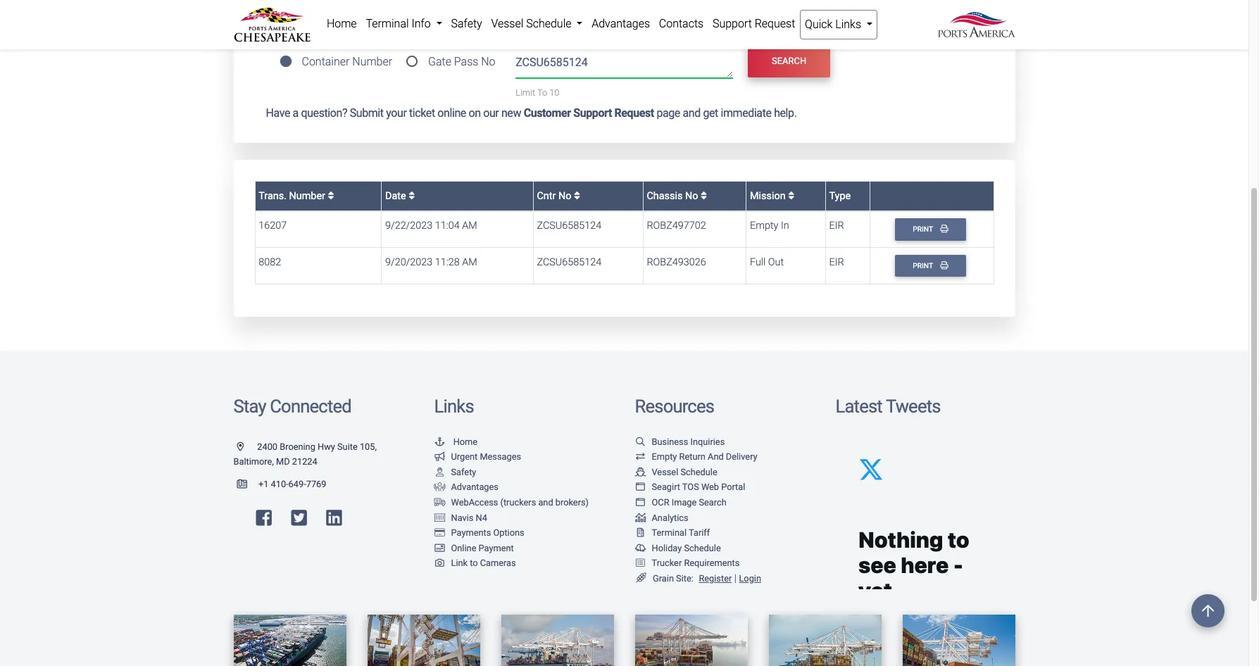 Task type: locate. For each thing, give the bounding box(es) containing it.
1 print link from the top
[[895, 219, 967, 241]]

1 vertical spatial schedule
[[681, 467, 718, 477]]

0 horizontal spatial vessel schedule link
[[487, 10, 587, 38]]

contacts link
[[655, 10, 708, 38]]

payments
[[451, 528, 491, 538]]

1 vertical spatial print image
[[941, 261, 949, 269]]

search
[[772, 56, 807, 66], [699, 497, 727, 508]]

sort image for cntr no
[[574, 191, 580, 201]]

1 vertical spatial am
[[462, 256, 477, 268]]

sort image right cntr
[[574, 191, 580, 201]]

browser image inside ocr image search link
[[635, 499, 646, 508]]

2 print image from the top
[[941, 261, 949, 269]]

trans. number
[[259, 190, 328, 202]]

print image for empty in
[[941, 225, 949, 233]]

1 vertical spatial safety
[[451, 467, 476, 477]]

schedule for ship icon
[[681, 467, 718, 477]]

0 vertical spatial browser image
[[635, 483, 646, 492]]

new
[[501, 106, 521, 120]]

browser image
[[635, 483, 646, 492], [635, 499, 646, 508]]

0 horizontal spatial no
[[481, 55, 496, 68]]

advantages link up numbers
[[587, 10, 655, 38]]

0 vertical spatial terminal
[[366, 17, 409, 30]]

sort image inside date link
[[409, 191, 415, 201]]

0 vertical spatial vessel
[[491, 17, 524, 30]]

safety link up the pass
[[447, 10, 487, 38]]

vessel schedule link up the enter
[[487, 10, 587, 38]]

no right the pass
[[481, 55, 496, 68]]

10
[[550, 87, 560, 98]]

1 vertical spatial request
[[615, 106, 654, 120]]

browser image inside seagirt tos web portal "link"
[[635, 483, 646, 492]]

105,
[[360, 441, 377, 452]]

2 print from the top
[[913, 261, 935, 270]]

number right trans. on the top of the page
[[289, 190, 325, 202]]

enter container numbers
[[516, 40, 616, 51]]

safety up the pass
[[451, 17, 482, 30]]

am for 9/22/2023 11:04 am
[[462, 220, 477, 232]]

mission
[[750, 190, 788, 202]]

1 horizontal spatial vessel schedule
[[652, 467, 718, 477]]

vessel up seagirt
[[652, 467, 678, 477]]

print image for full out
[[941, 261, 949, 269]]

sort image inside cntr no link
[[574, 191, 580, 201]]

sort image
[[328, 191, 334, 201], [701, 191, 707, 201], [788, 191, 795, 201]]

chassis no
[[647, 190, 701, 202]]

am
[[462, 220, 477, 232], [462, 256, 477, 268]]

credit card image
[[434, 529, 446, 538]]

0 vertical spatial print link
[[895, 219, 967, 241]]

1 eir from the top
[[829, 220, 844, 232]]

vessel schedule
[[491, 17, 574, 30], [652, 467, 718, 477]]

1 horizontal spatial home
[[453, 436, 478, 447]]

0 horizontal spatial sort image
[[328, 191, 334, 201]]

+1 410-649-7769
[[258, 479, 326, 489]]

1 vertical spatial number
[[289, 190, 325, 202]]

payments options
[[451, 528, 525, 538]]

support right customer
[[574, 106, 612, 120]]

eir for empty in
[[829, 220, 844, 232]]

sort image right chassis
[[701, 191, 707, 201]]

1 vertical spatial vessel
[[652, 467, 678, 477]]

1 vertical spatial vessel schedule link
[[635, 467, 718, 477]]

sort image inside 'mission' link
[[788, 191, 795, 201]]

1 horizontal spatial empty
[[750, 220, 779, 232]]

container storage image
[[434, 514, 446, 523]]

seagirt
[[652, 482, 680, 493]]

to
[[470, 558, 478, 569]]

sort image inside 'chassis no' link
[[701, 191, 707, 201]]

1 print image from the top
[[941, 225, 949, 233]]

sort image
[[409, 191, 415, 201], [574, 191, 580, 201]]

0 vertical spatial container
[[283, 0, 329, 14]]

0 vertical spatial print image
[[941, 225, 949, 233]]

1 horizontal spatial search
[[772, 56, 807, 66]]

safety link down urgent
[[434, 467, 476, 477]]

page
[[657, 106, 680, 120]]

no right cntr
[[559, 190, 572, 202]]

home link up urgent
[[434, 436, 478, 447]]

date link
[[385, 190, 415, 202]]

advantages up numbers
[[592, 17, 650, 30]]

0 vertical spatial and
[[683, 106, 701, 120]]

safety link for terminal info link on the top left
[[447, 10, 487, 38]]

0 vertical spatial empty
[[750, 220, 779, 232]]

0 vertical spatial am
[[462, 220, 477, 232]]

2 sort image from the left
[[574, 191, 580, 201]]

0 vertical spatial vessel schedule
[[491, 17, 574, 30]]

request left page at the right top of page
[[615, 106, 654, 120]]

business inquiries link
[[635, 436, 725, 447]]

advantages up the webaccess
[[451, 482, 499, 493]]

0 vertical spatial zcsu6585124
[[537, 220, 602, 232]]

return
[[679, 452, 706, 462]]

login
[[739, 573, 761, 584]]

0 vertical spatial home link
[[322, 10, 361, 38]]

empty left in
[[750, 220, 779, 232]]

0 vertical spatial safety
[[451, 17, 482, 30]]

0 horizontal spatial request
[[615, 106, 654, 120]]

connected
[[270, 396, 351, 417]]

credit card front image
[[434, 544, 446, 553]]

1 vertical spatial terminal
[[652, 528, 687, 538]]

baltimore,
[[234, 457, 274, 467]]

md
[[276, 457, 290, 467]]

container up question?
[[302, 55, 350, 68]]

am right 11:28
[[462, 256, 477, 268]]

1 horizontal spatial no
[[559, 190, 572, 202]]

urgent messages
[[451, 452, 521, 462]]

0 horizontal spatial sort image
[[409, 191, 415, 201]]

inquiries
[[691, 436, 725, 447]]

vessel schedule up the enter
[[491, 17, 574, 30]]

2 eir from the top
[[829, 256, 844, 268]]

empty down business
[[652, 452, 677, 462]]

terminal down analytics
[[652, 528, 687, 538]]

0 horizontal spatial vessel schedule
[[491, 17, 574, 30]]

trucker requirements
[[652, 558, 740, 569]]

and left get
[[683, 106, 701, 120]]

1 am from the top
[[462, 220, 477, 232]]

1 browser image from the top
[[635, 483, 646, 492]]

1 vertical spatial support
[[574, 106, 612, 120]]

0 horizontal spatial support
[[574, 106, 612, 120]]

no for chassis no
[[685, 190, 698, 202]]

truck container image
[[434, 499, 446, 508]]

1 vertical spatial empty
[[652, 452, 677, 462]]

0 horizontal spatial links
[[434, 396, 474, 417]]

0 horizontal spatial empty
[[652, 452, 677, 462]]

advantages link up the webaccess
[[434, 482, 499, 493]]

2 print link from the top
[[895, 255, 967, 277]]

2 sort image from the left
[[701, 191, 707, 201]]

no
[[481, 55, 496, 68], [559, 190, 572, 202], [685, 190, 698, 202]]

9/22/2023
[[385, 220, 433, 232]]

twitter square image
[[291, 510, 307, 528]]

2 horizontal spatial no
[[685, 190, 698, 202]]

question?
[[301, 106, 347, 120]]

1 vertical spatial search
[[699, 497, 727, 508]]

zcsu6585124 for robz493026
[[537, 256, 602, 268]]

type
[[829, 190, 851, 202]]

wheat image
[[635, 573, 648, 584]]

home link up container number
[[322, 10, 361, 38]]

request up search button
[[755, 17, 795, 30]]

eir right out
[[829, 256, 844, 268]]

n4
[[476, 512, 487, 523]]

browser image down ship icon
[[635, 483, 646, 492]]

3 sort image from the left
[[788, 191, 795, 201]]

1 vertical spatial browser image
[[635, 499, 646, 508]]

analytics
[[652, 512, 689, 523]]

and
[[683, 106, 701, 120], [538, 497, 553, 508]]

schedule up the enter container numbers
[[526, 17, 572, 30]]

vessel schedule link up seagirt
[[635, 467, 718, 477]]

eir down type
[[829, 220, 844, 232]]

2400
[[257, 441, 278, 452]]

1 sort image from the left
[[409, 191, 415, 201]]

1 vertical spatial advantages link
[[434, 482, 499, 493]]

0 horizontal spatial home
[[327, 17, 357, 30]]

2 zcsu6585124 from the top
[[537, 256, 602, 268]]

link
[[451, 558, 468, 569]]

latest
[[836, 396, 883, 417]]

1 horizontal spatial number
[[352, 55, 392, 68]]

1 vertical spatial print link
[[895, 255, 967, 277]]

no for cntr no
[[559, 190, 572, 202]]

gate pass no
[[428, 55, 496, 68]]

limit
[[516, 87, 535, 98]]

schedule down tariff
[[684, 543, 721, 553]]

0 horizontal spatial search
[[699, 497, 727, 508]]

1 horizontal spatial sort image
[[701, 191, 707, 201]]

webaccess
[[451, 497, 498, 508]]

trucker
[[652, 558, 682, 569]]

container left availability
[[283, 0, 329, 14]]

trucker requirements link
[[635, 558, 740, 569]]

0 vertical spatial print
[[913, 225, 935, 234]]

0 vertical spatial schedule
[[526, 17, 572, 30]]

and
[[708, 452, 724, 462]]

number for trans. number
[[289, 190, 325, 202]]

have
[[266, 106, 290, 120]]

21224
[[292, 457, 317, 467]]

0 horizontal spatial advantages
[[451, 482, 499, 493]]

safety link
[[447, 10, 487, 38], [434, 467, 476, 477]]

2 am from the top
[[462, 256, 477, 268]]

eir
[[829, 220, 844, 232], [829, 256, 844, 268]]

0 vertical spatial search
[[772, 56, 807, 66]]

resources
[[635, 396, 714, 417]]

8082
[[259, 256, 281, 268]]

home down container availability
[[327, 17, 357, 30]]

0 horizontal spatial vessel
[[491, 17, 524, 30]]

navis n4
[[451, 512, 487, 523]]

0 horizontal spatial number
[[289, 190, 325, 202]]

web
[[701, 482, 719, 493]]

facebook square image
[[256, 510, 272, 528]]

0 vertical spatial number
[[352, 55, 392, 68]]

browser image up analytics image on the bottom of page
[[635, 499, 646, 508]]

schedule up seagirt tos web portal
[[681, 467, 718, 477]]

sort image up 9/22/2023
[[409, 191, 415, 201]]

container right the enter
[[539, 40, 577, 51]]

am right 11:04
[[462, 220, 477, 232]]

1 horizontal spatial advantages
[[592, 17, 650, 30]]

11:28
[[435, 256, 460, 268]]

2 vertical spatial schedule
[[684, 543, 721, 553]]

11:04
[[435, 220, 460, 232]]

schedule
[[526, 17, 572, 30], [681, 467, 718, 477], [684, 543, 721, 553]]

0 vertical spatial request
[[755, 17, 795, 30]]

stay connected
[[234, 396, 351, 417]]

contacts
[[659, 17, 704, 30]]

1 sort image from the left
[[328, 191, 334, 201]]

2 vertical spatial container
[[302, 55, 350, 68]]

0 vertical spatial eir
[[829, 220, 844, 232]]

linkedin image
[[326, 510, 342, 528]]

2 browser image from the top
[[635, 499, 646, 508]]

sort image right trans. on the top of the page
[[328, 191, 334, 201]]

0 horizontal spatial home link
[[322, 10, 361, 38]]

0 vertical spatial links
[[836, 18, 861, 31]]

1 vertical spatial zcsu6585124
[[537, 256, 602, 268]]

sort image up in
[[788, 191, 795, 201]]

0 vertical spatial advantages link
[[587, 10, 655, 38]]

eir for full out
[[829, 256, 844, 268]]

search down web
[[699, 497, 727, 508]]

requirements
[[684, 558, 740, 569]]

links up anchor icon
[[434, 396, 474, 417]]

support request link
[[708, 10, 800, 38]]

anchor image
[[434, 438, 446, 447]]

1 horizontal spatial advantages link
[[587, 10, 655, 38]]

sort image inside trans. number link
[[328, 191, 334, 201]]

number down terminal info
[[352, 55, 392, 68]]

your
[[386, 106, 407, 120]]

holiday schedule link
[[635, 543, 721, 553]]

advantages link
[[587, 10, 655, 38], [434, 482, 499, 493]]

terminal for terminal info
[[366, 17, 409, 30]]

1 vertical spatial safety link
[[434, 467, 476, 477]]

1 horizontal spatial sort image
[[574, 191, 580, 201]]

1 horizontal spatial links
[[836, 18, 861, 31]]

tweets
[[886, 396, 941, 417]]

(truckers
[[500, 497, 536, 508]]

vessel up the enter
[[491, 17, 524, 30]]

links down domestic
[[836, 18, 861, 31]]

and left brokers)
[[538, 497, 553, 508]]

no right chassis
[[685, 190, 698, 202]]

search inside button
[[772, 56, 807, 66]]

0 vertical spatial support
[[713, 17, 752, 30]]

1 safety from the top
[[451, 17, 482, 30]]

0 horizontal spatial terminal
[[366, 17, 409, 30]]

terminal left info
[[366, 17, 409, 30]]

1 horizontal spatial home link
[[434, 436, 478, 447]]

print image
[[941, 225, 949, 233], [941, 261, 949, 269]]

vessel schedule up seagirt tos web portal "link"
[[652, 467, 718, 477]]

safety down urgent
[[451, 467, 476, 477]]

terminal info link
[[361, 10, 447, 38]]

webaccess (truckers and brokers)
[[451, 497, 589, 508]]

print link
[[895, 219, 967, 241], [895, 255, 967, 277]]

1 print from the top
[[913, 225, 935, 234]]

0 vertical spatial safety link
[[447, 10, 487, 38]]

support right contacts
[[713, 17, 752, 30]]

home up urgent
[[453, 436, 478, 447]]

1 vertical spatial home link
[[434, 436, 478, 447]]

sort image for chassis no
[[701, 191, 707, 201]]

1 vertical spatial print
[[913, 261, 935, 270]]

sort image for mission
[[788, 191, 795, 201]]

list alt image
[[635, 560, 646, 569]]

1 horizontal spatial support
[[713, 17, 752, 30]]

1 vertical spatial eir
[[829, 256, 844, 268]]

0 horizontal spatial and
[[538, 497, 553, 508]]

vessel
[[491, 17, 524, 30], [652, 467, 678, 477]]

0 vertical spatial advantages
[[592, 17, 650, 30]]

trans. number link
[[259, 190, 334, 202]]

zcsu6585124
[[537, 220, 602, 232], [537, 256, 602, 268]]

ship image
[[635, 468, 646, 477]]

help.
[[774, 106, 797, 120]]

1 horizontal spatial terminal
[[652, 528, 687, 538]]

home
[[327, 17, 357, 30], [453, 436, 478, 447]]

2 horizontal spatial sort image
[[788, 191, 795, 201]]

1 zcsu6585124 from the top
[[537, 220, 602, 232]]

search down 'quick'
[[772, 56, 807, 66]]

1 horizontal spatial and
[[683, 106, 701, 120]]

1 vertical spatial home
[[453, 436, 478, 447]]

ticket
[[409, 106, 435, 120]]



Task type: describe. For each thing, give the bounding box(es) containing it.
ocr
[[652, 497, 670, 508]]

date
[[385, 190, 409, 202]]

get
[[703, 106, 718, 120]]

9/20/2023
[[385, 256, 433, 268]]

container availability
[[283, 0, 382, 14]]

terminal tariff link
[[635, 528, 710, 538]]

1 vertical spatial advantages
[[451, 482, 499, 493]]

tariff
[[689, 528, 710, 538]]

16207
[[259, 220, 287, 232]]

print for in
[[913, 225, 935, 234]]

grain
[[653, 573, 674, 584]]

map marker alt image
[[237, 443, 255, 452]]

trans.
[[259, 190, 287, 202]]

2400 broening hwy suite 105, baltimore, md 21224 link
[[234, 441, 377, 467]]

a
[[293, 106, 299, 120]]

empty return and delivery link
[[635, 452, 758, 462]]

search button
[[748, 45, 831, 78]]

info
[[412, 17, 431, 30]]

hwy
[[318, 441, 335, 452]]

login link
[[739, 573, 761, 584]]

print link for full out
[[895, 255, 967, 277]]

chassis
[[647, 190, 683, 202]]

holiday schedule
[[652, 543, 721, 553]]

2 safety from the top
[[451, 467, 476, 477]]

print for out
[[913, 261, 935, 270]]

container availability link
[[266, 0, 404, 20]]

0 horizontal spatial advantages link
[[434, 482, 499, 493]]

0 vertical spatial vessel schedule link
[[487, 10, 587, 38]]

on
[[469, 106, 481, 120]]

camera image
[[434, 560, 446, 569]]

0 vertical spatial home
[[327, 17, 357, 30]]

broening
[[280, 441, 315, 452]]

have a question? submit your ticket online on our new customer support request page and get immediate help.
[[266, 106, 797, 120]]

gate
[[428, 55, 451, 68]]

cntr
[[537, 190, 556, 202]]

sort image for trans. number
[[328, 191, 334, 201]]

analytics image
[[635, 514, 646, 523]]

number for container number
[[352, 55, 392, 68]]

equipment/cargo
[[884, 0, 966, 14]]

urgent messages link
[[434, 452, 521, 462]]

support request
[[713, 17, 795, 30]]

portal
[[721, 482, 746, 493]]

user hard hat image
[[434, 468, 446, 477]]

register link
[[696, 573, 732, 584]]

1 vertical spatial links
[[434, 396, 474, 417]]

latest tweets
[[836, 396, 941, 417]]

am for 9/20/2023 11:28 am
[[462, 256, 477, 268]]

robz497702
[[647, 220, 706, 232]]

safety inside safety link
[[451, 17, 482, 30]]

navis n4 link
[[434, 512, 487, 523]]

robz493026
[[647, 256, 706, 268]]

container for container availability
[[283, 0, 329, 14]]

schedule for bells 'icon'
[[684, 543, 721, 553]]

search image
[[635, 438, 646, 447]]

hand receiving image
[[434, 483, 446, 492]]

navis
[[451, 512, 474, 523]]

browser image for seagirt
[[635, 483, 646, 492]]

numbers
[[579, 40, 616, 51]]

availability
[[331, 0, 382, 14]]

7769
[[306, 479, 326, 489]]

quick
[[805, 18, 833, 31]]

online
[[438, 106, 466, 120]]

Enter Container Numbers text field
[[516, 54, 733, 78]]

holiday
[[652, 543, 682, 553]]

payments options link
[[434, 528, 525, 538]]

immediate
[[721, 106, 772, 120]]

safety link for urgent messages link
[[434, 467, 476, 477]]

container number
[[302, 55, 392, 68]]

limit to 10
[[516, 87, 560, 98]]

urgent
[[451, 452, 478, 462]]

stay
[[234, 396, 266, 417]]

business inquiries
[[652, 436, 725, 447]]

domestic
[[836, 0, 881, 14]]

empty return and delivery
[[652, 452, 758, 462]]

1 vertical spatial container
[[539, 40, 577, 51]]

browser image for ocr
[[635, 499, 646, 508]]

1 horizontal spatial vessel
[[652, 467, 678, 477]]

messages
[[480, 452, 521, 462]]

649-
[[289, 479, 306, 489]]

zcsu6585124 for robz497702
[[537, 220, 602, 232]]

online payment link
[[434, 543, 514, 553]]

exchange image
[[635, 453, 646, 462]]

+1
[[258, 479, 269, 489]]

our
[[483, 106, 499, 120]]

cntr no
[[537, 190, 574, 202]]

in
[[781, 220, 789, 232]]

home link for terminal info link on the top left
[[322, 10, 361, 38]]

1 horizontal spatial request
[[755, 17, 795, 30]]

sort image for date
[[409, 191, 415, 201]]

enter
[[516, 40, 536, 51]]

options
[[493, 528, 525, 538]]

register
[[699, 573, 732, 584]]

bells image
[[635, 544, 646, 553]]

empty for empty return and delivery
[[652, 452, 677, 462]]

ocr image search
[[652, 497, 727, 508]]

ocr image search link
[[635, 497, 727, 508]]

bullhorn image
[[434, 453, 446, 462]]

domestic equipment/cargo
[[836, 0, 966, 14]]

print link for empty in
[[895, 219, 967, 241]]

online
[[451, 543, 476, 553]]

go to top image
[[1192, 595, 1225, 628]]

terminal for terminal tariff
[[652, 528, 687, 538]]

phone office image
[[237, 480, 258, 489]]

1 horizontal spatial vessel schedule link
[[635, 467, 718, 477]]

1 vertical spatial and
[[538, 497, 553, 508]]

link to cameras link
[[434, 558, 516, 569]]

grain site: register | login
[[653, 573, 761, 585]]

tos
[[682, 482, 699, 493]]

payment
[[479, 543, 514, 553]]

seagirt tos web portal link
[[635, 482, 746, 493]]

online payment
[[451, 543, 514, 553]]

file invoice image
[[635, 529, 646, 538]]

empty for empty in
[[750, 220, 779, 232]]

mission link
[[750, 190, 795, 202]]

delivery
[[726, 452, 758, 462]]

container for container number
[[302, 55, 350, 68]]

brokers)
[[556, 497, 589, 508]]

cntr no link
[[537, 190, 580, 202]]

home link for urgent messages link
[[434, 436, 478, 447]]

1 vertical spatial vessel schedule
[[652, 467, 718, 477]]

410-
[[271, 479, 289, 489]]



Task type: vqa. For each thing, say whether or not it's contained in the screenshot.
20' within "20' Flat"
no



